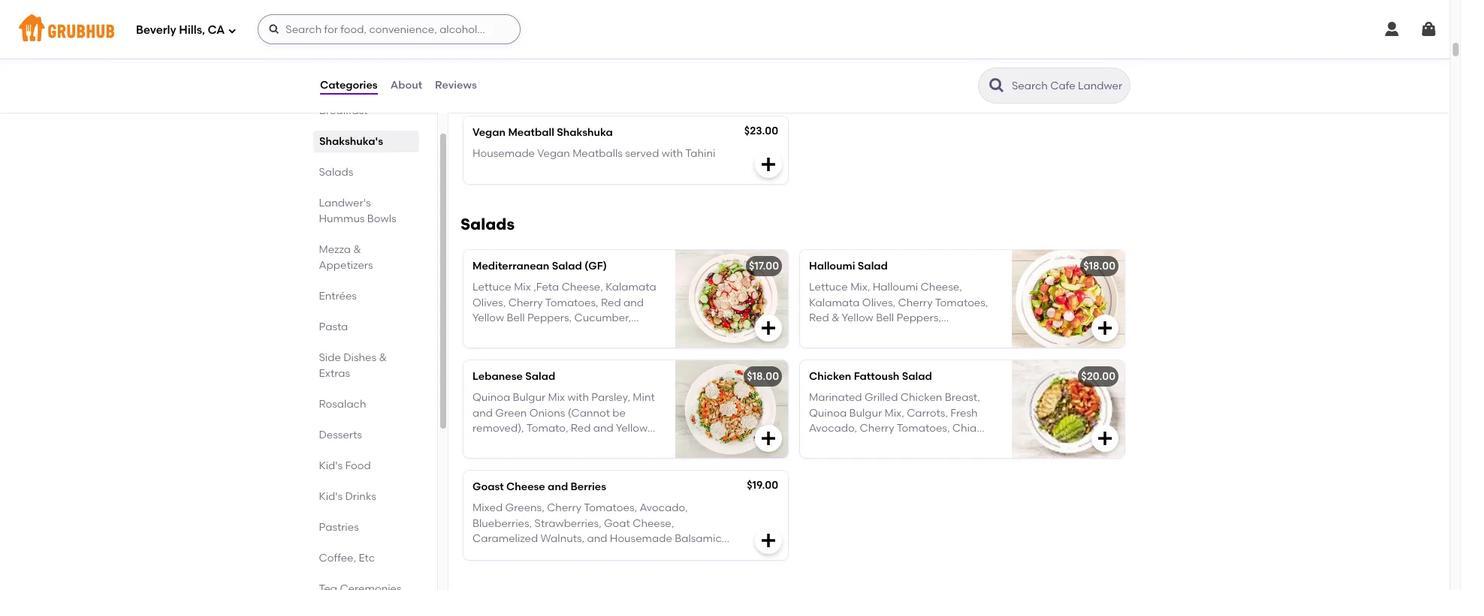 Task type: vqa. For each thing, say whether or not it's contained in the screenshot.
with to the top
yes



Task type: locate. For each thing, give the bounding box(es) containing it.
kalamata
[[606, 281, 657, 294], [810, 297, 860, 309]]

cherry down the bulgur
[[860, 422, 895, 435]]

0 horizontal spatial bell
[[507, 312, 525, 325]]

mint up breast,
[[960, 327, 982, 340]]

cherry up strawberries,
[[547, 502, 582, 515]]

lebanese salad image
[[676, 361, 788, 459]]

1 horizontal spatial mint
[[960, 327, 982, 340]]

cherry up radish
[[899, 297, 933, 309]]

1 olives, from the left
[[473, 297, 506, 309]]

shakshuka
[[522, 16, 578, 29], [557, 126, 613, 139]]

vegan down vegan meatball shakshuka
[[538, 148, 570, 160]]

meatball
[[508, 126, 555, 139]]

olives, inside lettuce mix ,feta cheese, kalamata olives, cherry tomatoes, red and yellow bell peppers, cucumber, radish, sumac with lemon mint dressing
[[473, 297, 506, 309]]

and inside two eggs poached in a spiced tomato pepper sauce, crispy halloumi cheese and spinach, with a side of tahini, side salad and challah bread.
[[562, 68, 582, 80]]

1 vertical spatial kalamata
[[810, 297, 860, 309]]

kid's drinks tab
[[319, 489, 413, 505]]

mix, down halloumi salad
[[851, 281, 871, 294]]

1 vertical spatial red
[[810, 312, 830, 325]]

0 vertical spatial housemade
[[473, 148, 535, 160]]

seeds
[[810, 438, 840, 450]]

1 horizontal spatial with
[[632, 68, 653, 80]]

0 vertical spatial a
[[583, 37, 590, 50]]

1 vertical spatial $18.00
[[747, 371, 779, 383]]

svg image
[[1384, 20, 1402, 38], [228, 26, 237, 35], [1097, 75, 1115, 93], [760, 319, 778, 338], [760, 430, 778, 448], [1097, 430, 1115, 448]]

1 vertical spatial vegan
[[538, 148, 570, 160]]

lemon down the cucumber,
[[575, 327, 610, 340]]

beverly hills, ca
[[136, 23, 225, 37]]

yellow inside lettuce mix ,feta cheese, kalamata olives, cherry tomatoes, red and yellow bell peppers, cucumber, radish, sumac with lemon mint dressing
[[473, 312, 504, 325]]

1 vertical spatial mix,
[[885, 407, 905, 420]]

side up the extras on the bottom of the page
[[319, 352, 342, 365]]

chicken up marinated
[[810, 371, 852, 383]]

olives, for mix,
[[863, 297, 896, 309]]

1 vertical spatial shakshuka
[[557, 126, 613, 139]]

about button
[[390, 59, 423, 113]]

1 horizontal spatial red
[[810, 312, 830, 325]]

fresh
[[951, 407, 978, 420]]

2 yellow from the left
[[842, 312, 874, 325]]

1 vertical spatial with
[[662, 148, 683, 160]]

0 horizontal spatial side
[[319, 352, 342, 365]]

2 dressing from the top
[[473, 548, 516, 561]]

tahini
[[686, 148, 716, 160]]

1 horizontal spatial mix,
[[885, 407, 905, 420]]

1 horizontal spatial lettuce
[[810, 281, 848, 294]]

0 horizontal spatial vegan
[[473, 126, 506, 139]]

2 horizontal spatial cheese,
[[921, 281, 963, 294]]

yellow up cucumbers,
[[842, 312, 874, 325]]

1 vertical spatial a
[[473, 83, 480, 96]]

kid's left drinks
[[319, 491, 343, 504]]

svg image for mediterranean salad (gf) image
[[760, 319, 778, 338]]

kid's for kid's drinks
[[319, 491, 343, 504]]

0 horizontal spatial lettuce
[[473, 281, 512, 294]]

red for &
[[810, 312, 830, 325]]

2 lettuce from the left
[[810, 281, 848, 294]]

mint down the cucumber,
[[613, 327, 635, 340]]

0 vertical spatial with
[[632, 68, 653, 80]]

1 lettuce from the left
[[473, 281, 512, 294]]

1 vertical spatial side
[[319, 352, 342, 365]]

salads inside tab
[[319, 166, 354, 179]]

dressing down radish,
[[473, 342, 516, 355]]

vegan down challah
[[473, 126, 506, 139]]

red inside lettuce mix, halloumi cheese, kalamata olives, cherry tomatoes, red & yellow bell peppers, cucumbers, radish & lemon mint dressing.
[[810, 312, 830, 325]]

cucumbers,
[[810, 327, 872, 340]]

bell for radish
[[877, 312, 895, 325]]

reviews button
[[435, 59, 478, 113]]

tab
[[319, 582, 413, 591]]

peppers,
[[528, 312, 572, 325], [897, 312, 942, 325]]

a right in
[[583, 37, 590, 50]]

olives, inside lettuce mix, halloumi cheese, kalamata olives, cherry tomatoes, red & yellow bell peppers, cucumbers, radish & lemon mint dressing.
[[863, 297, 896, 309]]

olives, for mix
[[473, 297, 506, 309]]

dressing inside mixed greens, cherry tomatoes, avocado, blueberries, strawberries, goat cheese, caramelized walnuts, and housemade balsamic dressing
[[473, 548, 516, 561]]

pastries tab
[[319, 520, 413, 536]]

and down sauce,
[[562, 68, 582, 80]]

0 horizontal spatial $18.00
[[747, 371, 779, 383]]

svg image for 'chicken fattoush salad' image
[[1097, 430, 1115, 448]]

$17.00
[[749, 260, 779, 273]]

1 horizontal spatial chicken
[[901, 392, 943, 405]]

halloumi up radish
[[873, 281, 919, 294]]

1 horizontal spatial side
[[553, 83, 575, 96]]

1 kid's from the top
[[319, 460, 343, 473]]

cherry down mix
[[509, 297, 543, 309]]

yellow inside lettuce mix, halloumi cheese, kalamata olives, cherry tomatoes, red & yellow bell peppers, cucumbers, radish & lemon mint dressing.
[[842, 312, 874, 325]]

lemon inside lettuce mix ,feta cheese, kalamata olives, cherry tomatoes, red and yellow bell peppers, cucumber, radish, sumac with lemon mint dressing
[[575, 327, 610, 340]]

1 horizontal spatial housemade
[[610, 533, 673, 546]]

pasta tab
[[319, 319, 413, 335]]

kid's for kid's food
[[319, 460, 343, 473]]

0 horizontal spatial avocado,
[[640, 502, 688, 515]]

halloumi up eggs
[[473, 16, 519, 29]]

1 horizontal spatial cheese,
[[633, 518, 674, 530]]

with
[[632, 68, 653, 80], [662, 148, 683, 160], [551, 327, 572, 340]]

$18.00
[[1084, 260, 1116, 273], [747, 371, 779, 383]]

peppers, inside lettuce mix, halloumi cheese, kalamata olives, cherry tomatoes, red & yellow bell peppers, cucumbers, radish & lemon mint dressing.
[[897, 312, 942, 325]]

peppers, up sumac
[[528, 312, 572, 325]]

and up the cucumber,
[[624, 297, 644, 309]]

mix, inside marinated grilled chicken breast, quinoa bulgur mix, carrots, fresh avocado, cherry tomatoes, chia seeds
[[885, 407, 905, 420]]

1 horizontal spatial olives,
[[863, 297, 896, 309]]

bowls
[[368, 213, 397, 225]]

a
[[583, 37, 590, 50], [473, 83, 480, 96]]

0 vertical spatial side
[[553, 83, 575, 96]]

0 horizontal spatial peppers,
[[528, 312, 572, 325]]

avocado, up balsamic
[[640, 502, 688, 515]]

$20.00
[[1082, 371, 1116, 383]]

lettuce for lettuce mix ,feta cheese, kalamata olives, cherry tomatoes, red and yellow bell peppers, cucumber, radish, sumac with lemon mint dressing
[[473, 281, 512, 294]]

with inside lettuce mix ,feta cheese, kalamata olives, cherry tomatoes, red and yellow bell peppers, cucumber, radish, sumac with lemon mint dressing
[[551, 327, 572, 340]]

(gf)
[[585, 260, 607, 273]]

with inside two eggs poached in a spiced tomato pepper sauce, crispy halloumi cheese and spinach, with a side of tahini, side salad and challah bread.
[[632, 68, 653, 80]]

0 horizontal spatial housemade
[[473, 148, 535, 160]]

mix, down "grilled"
[[885, 407, 905, 420]]

kalamata inside lettuce mix ,feta cheese, kalamata olives, cherry tomatoes, red and yellow bell peppers, cucumber, radish, sumac with lemon mint dressing
[[606, 281, 657, 294]]

bell inside lettuce mix ,feta cheese, kalamata olives, cherry tomatoes, red and yellow bell peppers, cucumber, radish, sumac with lemon mint dressing
[[507, 312, 525, 325]]

2 olives, from the left
[[863, 297, 896, 309]]

1 vertical spatial salads
[[461, 215, 515, 234]]

housemade down goat
[[610, 533, 673, 546]]

2 horizontal spatial with
[[662, 148, 683, 160]]

1 horizontal spatial lemon
[[922, 327, 957, 340]]

0 horizontal spatial olives,
[[473, 297, 506, 309]]

coffee, etc tab
[[319, 551, 413, 567]]

2 mint from the left
[[960, 327, 982, 340]]

& up "appetizers"
[[354, 244, 362, 256]]

red up cucumbers,
[[810, 312, 830, 325]]

red up the cucumber,
[[601, 297, 621, 309]]

1 horizontal spatial kalamata
[[810, 297, 860, 309]]

0 horizontal spatial lemon
[[575, 327, 610, 340]]

coffee, etc
[[319, 552, 376, 565]]

housemade inside mixed greens, cherry tomatoes, avocado, blueberries, strawberries, goat cheese, caramelized walnuts, and housemade balsamic dressing
[[610, 533, 673, 546]]

0 vertical spatial mix,
[[851, 281, 871, 294]]

olives,
[[473, 297, 506, 309], [863, 297, 896, 309]]

mint inside lettuce mix ,feta cheese, kalamata olives, cherry tomatoes, red and yellow bell peppers, cucumber, radish, sumac with lemon mint dressing
[[613, 327, 635, 340]]

tomatoes,
[[546, 297, 599, 309], [936, 297, 989, 309], [897, 422, 950, 435], [584, 502, 637, 515]]

quinoa
[[810, 407, 847, 420]]

vegan
[[473, 126, 506, 139], [538, 148, 570, 160]]

rosalach tab
[[319, 397, 413, 413]]

0 vertical spatial dressing
[[473, 342, 516, 355]]

1 yellow from the left
[[473, 312, 504, 325]]

0 horizontal spatial kalamata
[[606, 281, 657, 294]]

and down goat
[[587, 533, 608, 546]]

0 horizontal spatial mint
[[613, 327, 635, 340]]

eggs
[[496, 37, 520, 50]]

avocado, inside marinated grilled chicken breast, quinoa bulgur mix, carrots, fresh avocado, cherry tomatoes, chia seeds
[[810, 422, 858, 435]]

mix
[[514, 281, 531, 294]]

salad down spinach,
[[578, 83, 607, 96]]

1 horizontal spatial a
[[583, 37, 590, 50]]

cheese up greens,
[[507, 481, 546, 494]]

mint
[[613, 327, 635, 340], [960, 327, 982, 340]]

bell inside lettuce mix, halloumi cheese, kalamata olives, cherry tomatoes, red & yellow bell peppers, cucumbers, radish & lemon mint dressing.
[[877, 312, 895, 325]]

yellow up radish,
[[473, 312, 504, 325]]

side dishes & extras tab
[[319, 350, 413, 382]]

0 vertical spatial vegan
[[473, 126, 506, 139]]

0 vertical spatial cheese
[[521, 68, 560, 80]]

1 mint from the left
[[613, 327, 635, 340]]

1 horizontal spatial bell
[[877, 312, 895, 325]]

& right dishes
[[380, 352, 387, 365]]

tomatoes, inside marinated grilled chicken breast, quinoa bulgur mix, carrots, fresh avocado, cherry tomatoes, chia seeds
[[897, 422, 950, 435]]

2 kid's from the top
[[319, 491, 343, 504]]

lettuce inside lettuce mix, halloumi cheese, kalamata olives, cherry tomatoes, red & yellow bell peppers, cucumbers, radish & lemon mint dressing.
[[810, 281, 848, 294]]

kalamata down (gf)
[[606, 281, 657, 294]]

mediterranean salad (gf)
[[473, 260, 607, 273]]

1 horizontal spatial $18.00
[[1084, 260, 1116, 273]]

vegan meatball shakshuka
[[473, 126, 613, 139]]

0 vertical spatial red
[[601, 297, 621, 309]]

& up cucumbers,
[[832, 312, 840, 325]]

salads up landwer's at the top left of the page
[[319, 166, 354, 179]]

2 lemon from the left
[[922, 327, 957, 340]]

salad for halloumi salad
[[858, 260, 888, 273]]

1 vertical spatial avocado,
[[640, 502, 688, 515]]

svg image for 'lebanese salad' image
[[760, 430, 778, 448]]

mint inside lettuce mix, halloumi cheese, kalamata olives, cherry tomatoes, red & yellow bell peppers, cucumbers, radish & lemon mint dressing.
[[960, 327, 982, 340]]

lemon right radish
[[922, 327, 957, 340]]

svg image
[[1421, 20, 1439, 38], [269, 23, 281, 35], [760, 156, 778, 174], [1097, 319, 1115, 338], [760, 532, 778, 550]]

lemon
[[575, 327, 610, 340], [922, 327, 957, 340]]

0 horizontal spatial yellow
[[473, 312, 504, 325]]

0 horizontal spatial red
[[601, 297, 621, 309]]

salad
[[578, 83, 607, 96], [552, 260, 582, 273], [858, 260, 888, 273], [526, 371, 556, 383], [902, 371, 933, 383]]

about
[[391, 79, 422, 92]]

olives, up radish
[[863, 297, 896, 309]]

chicken fattoush salad image
[[1012, 361, 1125, 459]]

housemade down meatball
[[473, 148, 535, 160]]

a left side
[[473, 83, 480, 96]]

mix, inside lettuce mix, halloumi cheese, kalamata olives, cherry tomatoes, red & yellow bell peppers, cucumbers, radish & lemon mint dressing.
[[851, 281, 871, 294]]

yellow
[[473, 312, 504, 325], [842, 312, 874, 325]]

dressing.
[[810, 342, 856, 355]]

bell
[[507, 312, 525, 325], [877, 312, 895, 325]]

0 horizontal spatial cheese,
[[562, 281, 603, 294]]

yellow for radish,
[[473, 312, 504, 325]]

0 vertical spatial kid's
[[319, 460, 343, 473]]

0 horizontal spatial chicken
[[810, 371, 852, 383]]

shakshuka up poached on the left top
[[522, 16, 578, 29]]

1 horizontal spatial vegan
[[538, 148, 570, 160]]

halloumi up side
[[473, 68, 518, 80]]

salad left (gf)
[[552, 260, 582, 273]]

0 vertical spatial avocado,
[[810, 422, 858, 435]]

bulgur
[[850, 407, 883, 420]]

1 horizontal spatial avocado,
[[810, 422, 858, 435]]

walnuts,
[[541, 533, 585, 546]]

halloumi shakshuka
[[473, 16, 578, 29]]

avocado, down quinoa on the right of the page
[[810, 422, 858, 435]]

avocado, inside mixed greens, cherry tomatoes, avocado, blueberries, strawberries, goat cheese, caramelized walnuts, and housemade balsamic dressing
[[640, 502, 688, 515]]

0 vertical spatial $18.00
[[1084, 260, 1116, 273]]

halloumi shakshuka image
[[676, 6, 788, 104]]

kalamata up cucumbers,
[[810, 297, 860, 309]]

berries
[[571, 481, 607, 494]]

cherry
[[509, 297, 543, 309], [899, 297, 933, 309], [860, 422, 895, 435], [547, 502, 582, 515]]

with right sumac
[[551, 327, 572, 340]]

dressing down caramelized at the bottom left
[[473, 548, 516, 561]]

halloumi inside lettuce mix, halloumi cheese, kalamata olives, cherry tomatoes, red & yellow bell peppers, cucumbers, radish & lemon mint dressing.
[[873, 281, 919, 294]]

peppers, inside lettuce mix ,feta cheese, kalamata olives, cherry tomatoes, red and yellow bell peppers, cucumber, radish, sumac with lemon mint dressing
[[528, 312, 572, 325]]

bell for radish,
[[507, 312, 525, 325]]

1 bell from the left
[[507, 312, 525, 325]]

0 horizontal spatial with
[[551, 327, 572, 340]]

tomatoes, inside lettuce mix, halloumi cheese, kalamata olives, cherry tomatoes, red & yellow bell peppers, cucumbers, radish & lemon mint dressing.
[[936, 297, 989, 309]]

1 horizontal spatial peppers,
[[897, 312, 942, 325]]

side inside side dishes & extras
[[319, 352, 342, 365]]

1 horizontal spatial yellow
[[842, 312, 874, 325]]

kalamata inside lettuce mix, halloumi cheese, kalamata olives, cherry tomatoes, red & yellow bell peppers, cucumbers, radish & lemon mint dressing.
[[810, 297, 860, 309]]

1 dressing from the top
[[473, 342, 516, 355]]

cheese, inside lettuce mix ,feta cheese, kalamata olives, cherry tomatoes, red and yellow bell peppers, cucumber, radish, sumac with lemon mint dressing
[[562, 281, 603, 294]]

spinach,
[[585, 68, 629, 80]]

0 horizontal spatial salads
[[319, 166, 354, 179]]

lebanese
[[473, 371, 523, 383]]

peppers, up radish
[[897, 312, 942, 325]]

red inside lettuce mix ,feta cheese, kalamata olives, cherry tomatoes, red and yellow bell peppers, cucumber, radish, sumac with lemon mint dressing
[[601, 297, 621, 309]]

salads up mediterranean
[[461, 215, 515, 234]]

side right "tahini,"
[[553, 83, 575, 96]]

halloumi salad
[[810, 260, 888, 273]]

1 vertical spatial chicken
[[901, 392, 943, 405]]

1 peppers, from the left
[[528, 312, 572, 325]]

cheese, for ,feta
[[562, 281, 603, 294]]

2 peppers, from the left
[[897, 312, 942, 325]]

with right spinach,
[[632, 68, 653, 80]]

lettuce inside lettuce mix ,feta cheese, kalamata olives, cherry tomatoes, red and yellow bell peppers, cucumber, radish, sumac with lemon mint dressing
[[473, 281, 512, 294]]

mediterranean salad (gf) image
[[676, 250, 788, 348]]

red
[[601, 297, 621, 309], [810, 312, 830, 325]]

0 vertical spatial chicken
[[810, 371, 852, 383]]

1 lemon from the left
[[575, 327, 610, 340]]

cheese up "tahini,"
[[521, 68, 560, 80]]

0 vertical spatial kalamata
[[606, 281, 657, 294]]

bell up radish
[[877, 312, 895, 325]]

landwer's hummus bowls
[[319, 197, 397, 225]]

cheese,
[[562, 281, 603, 294], [921, 281, 963, 294], [633, 518, 674, 530]]

salad right lebanese
[[526, 371, 556, 383]]

two
[[473, 37, 493, 50]]

olives, up radish,
[[473, 297, 506, 309]]

2 bell from the left
[[877, 312, 895, 325]]

shakshuka up 'housemade vegan meatballs served with tahini'
[[557, 126, 613, 139]]

hills,
[[179, 23, 205, 37]]

housemade vegan meatballs served with tahini
[[473, 148, 716, 160]]

1 horizontal spatial salads
[[461, 215, 515, 234]]

with left tahini
[[662, 148, 683, 160]]

cheese, inside lettuce mix, halloumi cheese, kalamata olives, cherry tomatoes, red & yellow bell peppers, cucumbers, radish & lemon mint dressing.
[[921, 281, 963, 294]]

0 vertical spatial salads
[[319, 166, 354, 179]]

2 vertical spatial with
[[551, 327, 572, 340]]

0 horizontal spatial mix,
[[851, 281, 871, 294]]

,feta
[[534, 281, 559, 294]]

and inside mixed greens, cherry tomatoes, avocado, blueberries, strawberries, goat cheese, caramelized walnuts, and housemade balsamic dressing
[[587, 533, 608, 546]]

caramelized
[[473, 533, 538, 546]]

avocado,
[[810, 422, 858, 435], [640, 502, 688, 515]]

salad up lettuce mix, halloumi cheese, kalamata olives, cherry tomatoes, red & yellow bell peppers, cucumbers, radish & lemon mint dressing. in the right of the page
[[858, 260, 888, 273]]

bell up sumac
[[507, 312, 525, 325]]

1 vertical spatial kid's
[[319, 491, 343, 504]]

chicken up carrots,
[[901, 392, 943, 405]]

lettuce
[[473, 281, 512, 294], [810, 281, 848, 294]]

1 vertical spatial dressing
[[473, 548, 516, 561]]

kid's left food
[[319, 460, 343, 473]]

kalamata for &
[[810, 297, 860, 309]]

lettuce down mediterranean
[[473, 281, 512, 294]]

lettuce down halloumi salad
[[810, 281, 848, 294]]

1 vertical spatial housemade
[[610, 533, 673, 546]]



Task type: describe. For each thing, give the bounding box(es) containing it.
tomatoes, inside lettuce mix ,feta cheese, kalamata olives, cherry tomatoes, red and yellow bell peppers, cucumber, radish, sumac with lemon mint dressing
[[546, 297, 599, 309]]

& right radish
[[912, 327, 919, 340]]

kid's food
[[319, 460, 371, 473]]

salad up carrots,
[[902, 371, 933, 383]]

red for and
[[601, 297, 621, 309]]

challah
[[473, 98, 513, 111]]

spiced
[[592, 37, 628, 50]]

dressing inside lettuce mix ,feta cheese, kalamata olives, cherry tomatoes, red and yellow bell peppers, cucumber, radish, sumac with lemon mint dressing
[[473, 342, 516, 355]]

& inside side dishes & extras
[[380, 352, 387, 365]]

sauce,
[[554, 52, 589, 65]]

pastries
[[319, 522, 360, 534]]

cherry inside lettuce mix, halloumi cheese, kalamata olives, cherry tomatoes, red & yellow bell peppers, cucumbers, radish & lemon mint dressing.
[[899, 297, 933, 309]]

sumac
[[513, 327, 549, 340]]

peppers, for &
[[897, 312, 942, 325]]

carrots,
[[907, 407, 949, 420]]

and inside lettuce mix ,feta cheese, kalamata olives, cherry tomatoes, red and yellow bell peppers, cucumber, radish, sumac with lemon mint dressing
[[624, 297, 644, 309]]

extras
[[319, 368, 351, 380]]

crispy
[[591, 52, 624, 65]]

lettuce for lettuce mix, halloumi cheese, kalamata olives, cherry tomatoes, red & yellow bell peppers, cucumbers, radish & lemon mint dressing.
[[810, 281, 848, 294]]

radish
[[874, 327, 909, 340]]

breast,
[[945, 392, 981, 405]]

in
[[571, 37, 580, 50]]

svg image for mixed greens, cherry tomatoes, avocado, blueberries, strawberries, goat cheese, caramelized walnuts, and housemade balsamic dressing
[[760, 532, 778, 550]]

sinia shakshuka image
[[1012, 6, 1125, 104]]

salad for lebanese salad
[[526, 371, 556, 383]]

marinated grilled chicken breast, quinoa bulgur mix, carrots, fresh avocado, cherry tomatoes, chia seeds
[[810, 392, 981, 450]]

meatballs
[[573, 148, 623, 160]]

poached
[[523, 37, 569, 50]]

1 vertical spatial cheese
[[507, 481, 546, 494]]

mediterranean
[[473, 260, 550, 273]]

mezza
[[319, 244, 351, 256]]

cheese, for halloumi
[[921, 281, 963, 294]]

of
[[506, 83, 516, 96]]

$19.00
[[747, 480, 779, 492]]

reviews
[[435, 79, 477, 92]]

halloumi salad image
[[1012, 250, 1125, 348]]

radish,
[[473, 327, 510, 340]]

food
[[346, 460, 371, 473]]

mixed
[[473, 502, 503, 515]]

Search for food, convenience, alcohol... search field
[[258, 14, 521, 44]]

lebanese salad
[[473, 371, 556, 383]]

kid's drinks
[[319, 491, 377, 504]]

landwer's
[[319, 197, 371, 210]]

$23.00
[[745, 125, 779, 138]]

halloumi up cucumbers,
[[810, 260, 856, 273]]

blueberries,
[[473, 518, 532, 530]]

beverly
[[136, 23, 176, 37]]

categories button
[[319, 59, 379, 113]]

marinated
[[810, 392, 863, 405]]

breakfast
[[319, 104, 368, 117]]

rosalach
[[319, 398, 367, 411]]

strawberries,
[[535, 518, 602, 530]]

shakshuka's tab
[[319, 134, 413, 150]]

$18.00 for lebanese salad
[[747, 371, 779, 383]]

search icon image
[[988, 77, 1006, 95]]

svg image for housemade vegan meatballs served with tahini
[[760, 156, 778, 174]]

goast
[[473, 481, 504, 494]]

chia
[[953, 422, 977, 435]]

goast cheese and berries
[[473, 481, 607, 494]]

mezza & appetizers
[[319, 244, 374, 272]]

greens,
[[506, 502, 545, 515]]

Search Cafe Landwer search field
[[1011, 79, 1126, 93]]

svg image for lettuce mix, halloumi cheese, kalamata olives, cherry tomatoes, red & yellow bell peppers, cucumbers, radish & lemon mint dressing.
[[1097, 319, 1115, 338]]

main navigation navigation
[[0, 0, 1451, 59]]

salads tab
[[319, 165, 413, 180]]

categories
[[320, 79, 378, 92]]

goat
[[604, 518, 630, 530]]

& inside 'mezza & appetizers'
[[354, 244, 362, 256]]

peppers, for sumac
[[528, 312, 572, 325]]

and left berries on the bottom of page
[[548, 481, 568, 494]]

breakfast tab
[[319, 103, 413, 119]]

drinks
[[346, 491, 377, 504]]

appetizers
[[319, 259, 374, 272]]

pasta
[[319, 321, 349, 334]]

side dishes & extras
[[319, 352, 387, 380]]

cucumber,
[[575, 312, 631, 325]]

desserts
[[319, 429, 363, 442]]

kalamata for and
[[606, 281, 657, 294]]

halloumi inside two eggs poached in a spiced tomato pepper sauce, crispy halloumi cheese and spinach, with a side of tahini, side salad and challah bread.
[[473, 68, 518, 80]]

lettuce mix ,feta cheese, kalamata olives, cherry tomatoes, red and yellow bell peppers, cucumber, radish, sumac with lemon mint dressing
[[473, 281, 657, 355]]

cherry inside lettuce mix ,feta cheese, kalamata olives, cherry tomatoes, red and yellow bell peppers, cucumber, radish, sumac with lemon mint dressing
[[509, 297, 543, 309]]

dishes
[[344, 352, 377, 365]]

coffee,
[[319, 552, 357, 565]]

and
[[610, 83, 631, 96]]

entrées tab
[[319, 289, 413, 304]]

pepper
[[515, 52, 551, 65]]

kid's food tab
[[319, 459, 413, 474]]

cherry inside marinated grilled chicken breast, quinoa bulgur mix, carrots, fresh avocado, cherry tomatoes, chia seeds
[[860, 422, 895, 435]]

yellow for radish
[[842, 312, 874, 325]]

served
[[626, 148, 659, 160]]

ca
[[208, 23, 225, 37]]

0 vertical spatial shakshuka
[[522, 16, 578, 29]]

etc
[[359, 552, 376, 565]]

svg image for sinia shakshuka image
[[1097, 75, 1115, 93]]

salad for mediterranean salad (gf)
[[552, 260, 582, 273]]

balsamic
[[675, 533, 722, 546]]

side inside two eggs poached in a spiced tomato pepper sauce, crispy halloumi cheese and spinach, with a side of tahini, side salad and challah bread.
[[553, 83, 575, 96]]

cheese, inside mixed greens, cherry tomatoes, avocado, blueberries, strawberries, goat cheese, caramelized walnuts, and housemade balsamic dressing
[[633, 518, 674, 530]]

two eggs poached in a spiced tomato pepper sauce, crispy halloumi cheese and spinach, with a side of tahini, side salad and challah bread.
[[473, 37, 653, 111]]

tomato
[[473, 52, 512, 65]]

tomatoes, inside mixed greens, cherry tomatoes, avocado, blueberries, strawberries, goat cheese, caramelized walnuts, and housemade balsamic dressing
[[584, 502, 637, 515]]

chicken fattoush salad
[[810, 371, 933, 383]]

tahini,
[[518, 83, 551, 96]]

mixed greens, cherry tomatoes, avocado, blueberries, strawberries, goat cheese, caramelized walnuts, and housemade balsamic dressing
[[473, 502, 722, 561]]

0 horizontal spatial a
[[473, 83, 480, 96]]

salad inside two eggs poached in a spiced tomato pepper sauce, crispy halloumi cheese and spinach, with a side of tahini, side salad and challah bread.
[[578, 83, 607, 96]]

lemon inside lettuce mix, halloumi cheese, kalamata olives, cherry tomatoes, red & yellow bell peppers, cucumbers, radish & lemon mint dressing.
[[922, 327, 957, 340]]

fattoush
[[854, 371, 900, 383]]

desserts tab
[[319, 428, 413, 443]]

$18.00 for halloumi salad
[[1084, 260, 1116, 273]]

entrées
[[319, 290, 357, 303]]

shakshuka's
[[319, 135, 383, 148]]

chicken inside marinated grilled chicken breast, quinoa bulgur mix, carrots, fresh avocado, cherry tomatoes, chia seeds
[[901, 392, 943, 405]]

landwer's hummus bowls tab
[[319, 195, 413, 227]]

cherry inside mixed greens, cherry tomatoes, avocado, blueberries, strawberries, goat cheese, caramelized walnuts, and housemade balsamic dressing
[[547, 502, 582, 515]]

lettuce mix, halloumi cheese, kalamata olives, cherry tomatoes, red & yellow bell peppers, cucumbers, radish & lemon mint dressing.
[[810, 281, 989, 355]]

hummus
[[319, 213, 365, 225]]

bread.
[[515, 98, 549, 111]]

cheese inside two eggs poached in a spiced tomato pepper sauce, crispy halloumi cheese and spinach, with a side of tahini, side salad and challah bread.
[[521, 68, 560, 80]]

mezza & appetizers tab
[[319, 242, 413, 274]]

grilled
[[865, 392, 899, 405]]

side
[[482, 83, 503, 96]]



